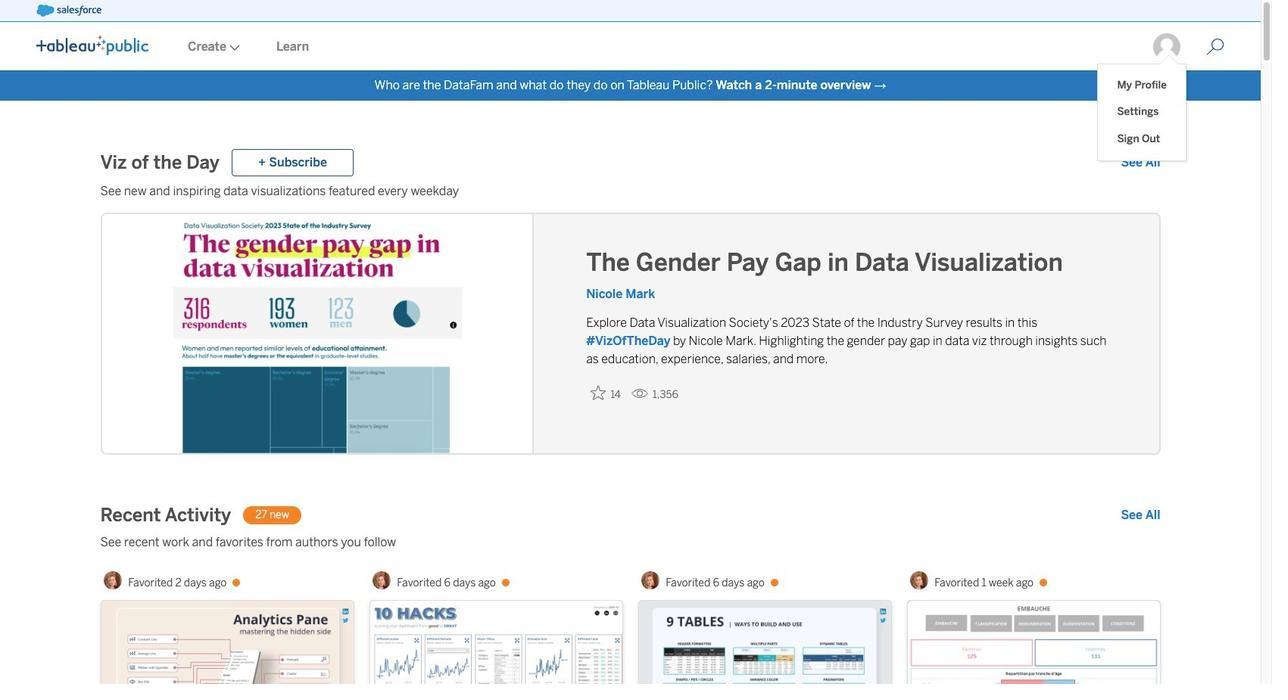 Task type: describe. For each thing, give the bounding box(es) containing it.
see all viz of the day element
[[1121, 154, 1160, 172]]

add favorite image
[[591, 385, 606, 401]]

angela drucioc image for 1st workbook thumbnail from right
[[910, 572, 929, 590]]

tara.schultz image
[[1152, 32, 1182, 62]]

1 workbook thumbnail image from the left
[[101, 601, 353, 684]]

angela drucioc image for 2nd workbook thumbnail from the right
[[642, 572, 660, 590]]

list options menu
[[1098, 64, 1186, 160]]

tableau public viz of the day image
[[102, 214, 534, 457]]

see all recent activity element
[[1121, 507, 1160, 525]]



Task type: locate. For each thing, give the bounding box(es) containing it.
Add Favorite button
[[586, 381, 625, 406]]

2 workbook thumbnail image from the left
[[370, 601, 622, 684]]

dialog
[[1098, 55, 1186, 160]]

0 horizontal spatial angela drucioc image
[[104, 572, 122, 590]]

2 horizontal spatial angela drucioc image
[[910, 572, 929, 590]]

1 horizontal spatial angela drucioc image
[[642, 572, 660, 590]]

angela drucioc image
[[104, 572, 122, 590], [642, 572, 660, 590], [910, 572, 929, 590]]

see new and inspiring data visualizations featured every weekday element
[[100, 182, 1160, 201]]

angela drucioc image for fourth workbook thumbnail from the right
[[104, 572, 122, 590]]

angela drucioc image
[[373, 572, 391, 590]]

3 angela drucioc image from the left
[[910, 572, 929, 590]]

workbook thumbnail image
[[101, 601, 353, 684], [370, 601, 622, 684], [639, 601, 891, 684], [907, 601, 1160, 684]]

2 angela drucioc image from the left
[[642, 572, 660, 590]]

3 workbook thumbnail image from the left
[[639, 601, 891, 684]]

logo image
[[36, 36, 148, 55]]

salesforce logo image
[[36, 5, 101, 17]]

recent activity heading
[[100, 504, 231, 528]]

viz of the day heading
[[100, 151, 220, 175]]

go to search image
[[1188, 38, 1242, 56]]

4 workbook thumbnail image from the left
[[907, 601, 1160, 684]]

1 angela drucioc image from the left
[[104, 572, 122, 590]]

see recent work and favorites from authors you follow element
[[100, 534, 1160, 552]]



Task type: vqa. For each thing, say whether or not it's contained in the screenshot.
Workbook thumbnail related to and
no



